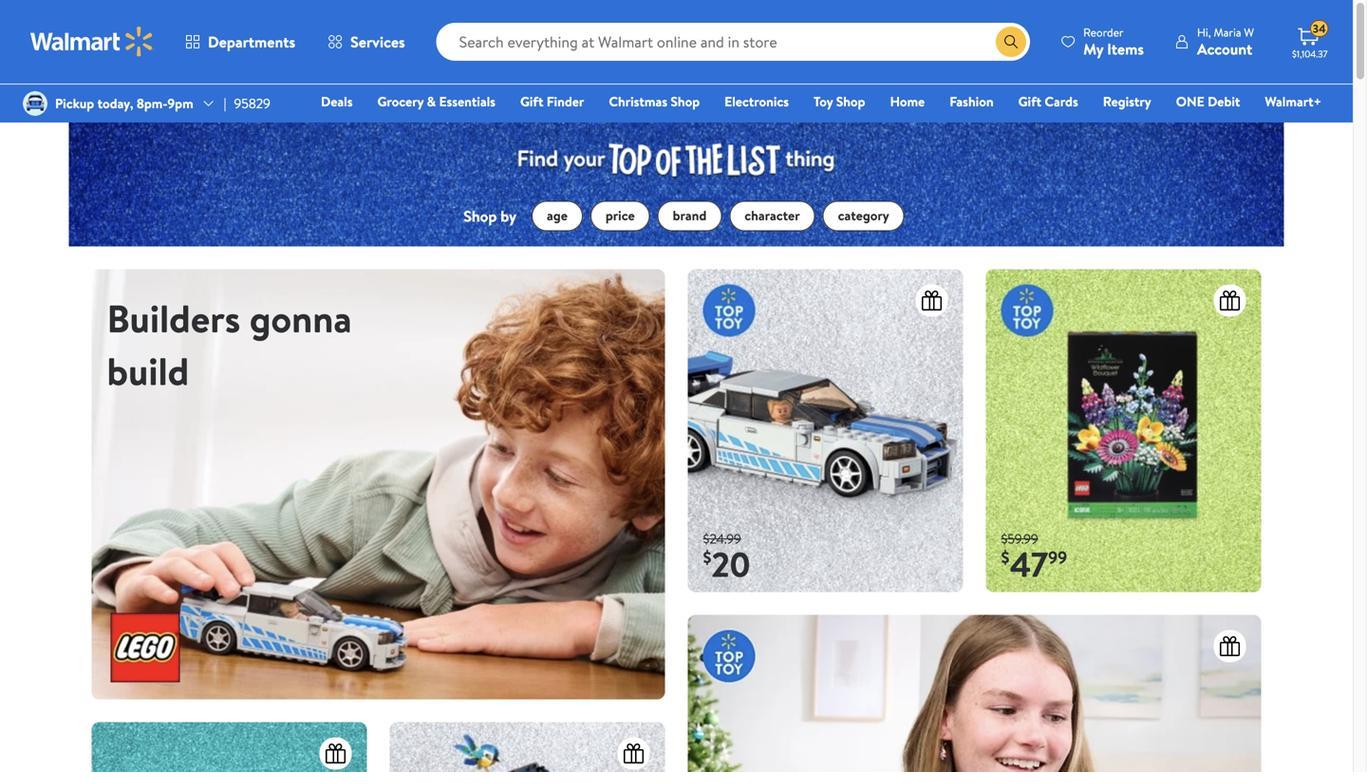 Task type: locate. For each thing, give the bounding box(es) containing it.
shop by
[[464, 205, 517, 226]]

pickup
[[55, 94, 94, 113]]

gift cards link
[[1010, 91, 1087, 112]]

christmas shop link
[[601, 91, 709, 112]]

builders gonna build
[[107, 292, 352, 397]]

toy shop link
[[806, 91, 874, 112]]

toy
[[814, 92, 833, 111]]

deals link
[[313, 91, 361, 112]]

gift left "cards"
[[1019, 92, 1042, 111]]

gift cards
[[1019, 92, 1079, 111]]

1 horizontal spatial $
[[1002, 545, 1010, 569]]

shop
[[671, 92, 700, 111], [837, 92, 866, 111], [464, 205, 497, 226]]

2 $ from the left
[[1002, 545, 1010, 569]]

 image
[[23, 91, 47, 116]]

 image
[[92, 269, 665, 699]]

one debit link
[[1168, 91, 1249, 112]]

1 horizontal spatial gift
[[1019, 92, 1042, 111]]

walmart+
[[1266, 92, 1322, 111]]

8pm-
[[137, 94, 168, 113]]

pickup today, 8pm-9pm
[[55, 94, 193, 113]]

0 horizontal spatial $
[[703, 545, 712, 569]]

$24.99 $ 20
[[703, 529, 751, 588]]

items
[[1108, 38, 1145, 59]]

debit
[[1208, 92, 1241, 111]]

cards
[[1045, 92, 1079, 111]]

christmas
[[609, 92, 668, 111]]

fashion
[[950, 92, 994, 111]]

shop left 'by'
[[464, 205, 497, 226]]

price
[[606, 206, 635, 225]]

99
[[1049, 545, 1068, 569]]

character
[[745, 206, 800, 225]]

1 gift from the left
[[520, 92, 544, 111]]

47
[[1010, 540, 1049, 588]]

2 horizontal spatial shop
[[837, 92, 866, 111]]

age
[[547, 206, 568, 225]]

$
[[703, 545, 712, 569], [1002, 545, 1010, 569]]

$ inside $59.99 $ 47 99
[[1002, 545, 1010, 569]]

34
[[1313, 21, 1327, 37]]

home link
[[882, 91, 934, 112]]

fashion link
[[942, 91, 1003, 112]]

category button
[[823, 201, 905, 231]]

account
[[1198, 38, 1253, 59]]

find your top of the list thing image
[[494, 123, 859, 185]]

1 horizontal spatial shop
[[671, 92, 700, 111]]

gift left finder
[[520, 92, 544, 111]]

|
[[224, 94, 227, 113]]

w
[[1245, 24, 1255, 40]]

0 horizontal spatial gift
[[520, 92, 544, 111]]

$1,104.37
[[1293, 47, 1328, 60]]

my
[[1084, 38, 1104, 59]]

2 gift from the left
[[1019, 92, 1042, 111]]

gift for gift cards
[[1019, 92, 1042, 111]]

shop right christmas on the left of page
[[671, 92, 700, 111]]

gift
[[520, 92, 544, 111], [1019, 92, 1042, 111]]

shop for christmas shop
[[671, 92, 700, 111]]

1 $ from the left
[[703, 545, 712, 569]]

maria
[[1214, 24, 1242, 40]]

$59.99 $ 47 99
[[1002, 529, 1068, 588]]

registry link
[[1095, 91, 1161, 112]]

9pm
[[168, 94, 193, 113]]

$ inside $24.99 $ 20
[[703, 545, 712, 569]]

Walmart Site-Wide search field
[[437, 23, 1031, 61]]

brand
[[673, 206, 707, 225]]

shop right 'toy' at the top right of the page
[[837, 92, 866, 111]]



Task type: describe. For each thing, give the bounding box(es) containing it.
category
[[838, 206, 890, 225]]

grocery & essentials link
[[369, 91, 504, 112]]

$24.99
[[703, 529, 742, 548]]

reorder
[[1084, 24, 1124, 40]]

price button
[[591, 201, 650, 231]]

services button
[[312, 19, 421, 65]]

&
[[427, 92, 436, 111]]

95829
[[234, 94, 271, 113]]

walmart image
[[30, 27, 154, 57]]

today,
[[97, 94, 133, 113]]

toy shop
[[814, 92, 866, 111]]

registry
[[1103, 92, 1152, 111]]

$ for 20
[[703, 545, 712, 569]]

gonna
[[250, 292, 352, 345]]

grocery & essentials
[[378, 92, 496, 111]]

shop for toy shop
[[837, 92, 866, 111]]

home
[[890, 92, 925, 111]]

deals
[[321, 92, 353, 111]]

hi, maria w account
[[1198, 24, 1255, 59]]

build
[[107, 345, 189, 397]]

character button
[[730, 201, 816, 231]]

gift finder
[[520, 92, 584, 111]]

finder
[[547, 92, 584, 111]]

electronics
[[725, 92, 789, 111]]

lego icons wildflower bouquet set - artificial flowers, adult botanical collection, unique home décor piece, makes a great christmas  gift for women, men and teens, 10313 image
[[986, 269, 1262, 592]]

grocery
[[378, 92, 424, 111]]

lego speed champions 2 fast 2 furious nissan skyline gt-r (r34)  76917 race car toy model building kit, collectible with racer minifigure, 2023 set for kids image
[[688, 269, 964, 592]]

by
[[501, 205, 517, 226]]

0 horizontal spatial shop
[[464, 205, 497, 226]]

brand button
[[658, 201, 722, 231]]

$59.99
[[1002, 529, 1039, 548]]

reorder my items
[[1084, 24, 1145, 59]]

one
[[1177, 92, 1205, 111]]

builders
[[107, 292, 241, 345]]

essentials
[[439, 92, 496, 111]]

departments
[[208, 31, 295, 52]]

gift for gift finder
[[520, 92, 544, 111]]

gift finder link
[[512, 91, 593, 112]]

one debit
[[1177, 92, 1241, 111]]

$ for 47
[[1002, 545, 1010, 569]]

christmas shop
[[609, 92, 700, 111]]

| 95829
[[224, 94, 271, 113]]

hi,
[[1198, 24, 1212, 40]]

walmart+ link
[[1257, 91, 1331, 112]]

20
[[712, 540, 751, 588]]

search icon image
[[1004, 34, 1019, 49]]

age button
[[532, 201, 583, 231]]

electronics link
[[716, 91, 798, 112]]

services
[[351, 31, 405, 52]]

departments button
[[169, 19, 312, 65]]

Search search field
[[437, 23, 1031, 61]]



Task type: vqa. For each thing, say whether or not it's contained in the screenshot.
'WALMART SITE-WIDE' "search field"
yes



